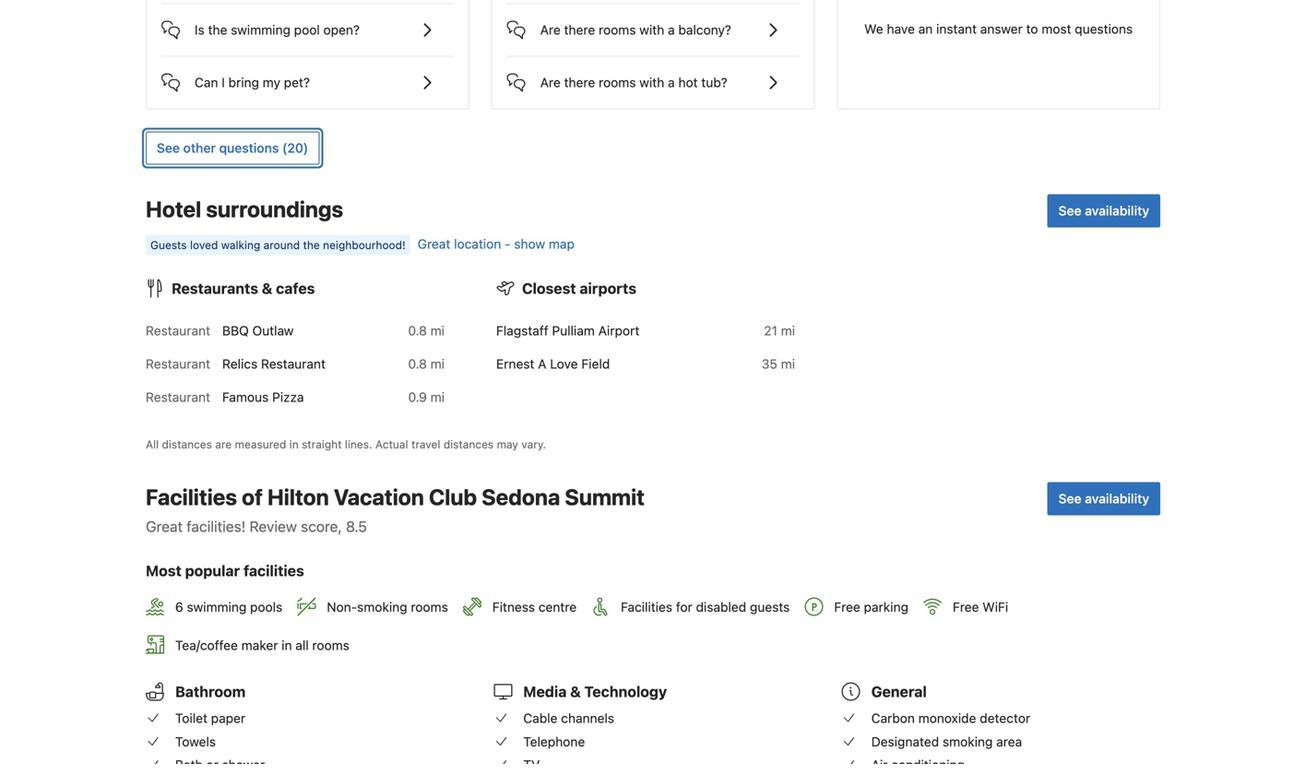 Task type: locate. For each thing, give the bounding box(es) containing it.
the right is
[[208, 22, 227, 38]]

great left 'location'
[[418, 236, 451, 252]]

restaurant up all
[[146, 390, 210, 405]]

8.5
[[346, 518, 367, 535]]

rooms left fitness
[[411, 599, 448, 615]]

0 vertical spatial the
[[208, 22, 227, 38]]

vacation
[[334, 484, 424, 510]]

there up are there rooms with a hot tub?
[[564, 22, 595, 38]]

0 horizontal spatial free
[[834, 599, 861, 615]]

in
[[289, 438, 299, 451], [282, 637, 292, 653]]

1 vertical spatial availability
[[1085, 491, 1150, 506]]

restaurant left relics
[[146, 356, 210, 372]]

0 horizontal spatial great
[[146, 518, 183, 535]]

smoking down 8.5
[[357, 599, 407, 615]]

media
[[523, 683, 567, 700]]

questions left (20) on the top of page
[[219, 140, 279, 156]]

2 see availability button from the top
[[1048, 482, 1161, 515]]

bbq outlaw
[[222, 323, 294, 338]]

a
[[538, 356, 547, 372]]

1 there from the top
[[564, 22, 595, 38]]

0 vertical spatial see
[[157, 140, 180, 156]]

facilities up facilities!
[[146, 484, 237, 510]]

smoking for designated
[[943, 734, 993, 749]]

all distances are measured in straight lines. actual travel distances may vary.
[[146, 438, 546, 451]]

&
[[262, 280, 273, 297], [570, 683, 581, 700]]

1 vertical spatial see
[[1059, 203, 1082, 218]]

0.8 mi for relics restaurant
[[408, 356, 445, 372]]

1 vertical spatial the
[[303, 239, 320, 252]]

we
[[865, 21, 884, 37]]

1 horizontal spatial questions
[[1075, 21, 1133, 37]]

0 horizontal spatial smoking
[[357, 599, 407, 615]]

field
[[582, 356, 610, 372]]

& up cable channels
[[570, 683, 581, 700]]

0.8 mi for bbq outlaw
[[408, 323, 445, 338]]

hilton
[[268, 484, 329, 510]]

answer
[[981, 21, 1023, 37]]

0 vertical spatial great
[[418, 236, 451, 252]]

are there rooms with a hot tub? button
[[507, 57, 799, 94]]

1 vertical spatial with
[[640, 75, 665, 90]]

questions right most
[[1075, 21, 1133, 37]]

6 swimming pools
[[175, 599, 283, 615]]

see availability for cable channels
[[1059, 491, 1150, 506]]

0 horizontal spatial facilities
[[146, 484, 237, 510]]

0 vertical spatial 0.8 mi
[[408, 323, 445, 338]]

the right around
[[303, 239, 320, 252]]

designated
[[872, 734, 939, 749]]

tea/coffee maker in all rooms
[[175, 637, 350, 653]]

1 availability from the top
[[1085, 203, 1150, 218]]

0 vertical spatial smoking
[[357, 599, 407, 615]]

detector
[[980, 711, 1031, 726]]

0 horizontal spatial the
[[208, 22, 227, 38]]

facilities left for
[[621, 599, 673, 615]]

relics
[[222, 356, 258, 372]]

swimming inside button
[[231, 22, 291, 38]]

a left hot
[[668, 75, 675, 90]]

swimming
[[231, 22, 291, 38], [187, 599, 247, 615]]

general
[[872, 683, 927, 700]]

summit
[[565, 484, 645, 510]]

1 free from the left
[[834, 599, 861, 615]]

rooms for are there rooms with a balcony?
[[599, 22, 636, 38]]

1 0.8 from the top
[[408, 323, 427, 338]]

2 are from the top
[[540, 75, 561, 90]]

restaurant for bbq outlaw
[[146, 323, 210, 338]]

0 vertical spatial 0.8
[[408, 323, 427, 338]]

actual
[[376, 438, 408, 451]]

0 vertical spatial a
[[668, 22, 675, 38]]

free
[[834, 599, 861, 615], [953, 599, 979, 615]]

1 vertical spatial smoking
[[943, 734, 993, 749]]

1 vertical spatial questions
[[219, 140, 279, 156]]

restaurant for relics restaurant
[[146, 356, 210, 372]]

are there rooms with a balcony? button
[[507, 4, 799, 41]]

see
[[157, 140, 180, 156], [1059, 203, 1082, 218], [1059, 491, 1082, 506]]

a left balcony?
[[668, 22, 675, 38]]

0.9 mi
[[408, 390, 445, 405]]

0 vertical spatial see availability button
[[1048, 194, 1161, 228]]

2 0.8 mi from the top
[[408, 356, 445, 372]]

see for cable channels
[[1059, 491, 1082, 506]]

are there rooms with a hot tub?
[[540, 75, 728, 90]]

in left straight
[[289, 438, 299, 451]]

famous pizza
[[222, 390, 304, 405]]

free left parking
[[834, 599, 861, 615]]

0 vertical spatial swimming
[[231, 22, 291, 38]]

with up are there rooms with a hot tub? button
[[640, 22, 665, 38]]

free for free wifi
[[953, 599, 979, 615]]

location
[[454, 236, 501, 252]]

1 distances from the left
[[162, 438, 212, 451]]

1 are from the top
[[540, 22, 561, 38]]

swimming left pool
[[231, 22, 291, 38]]

1 vertical spatial great
[[146, 518, 183, 535]]

rooms
[[599, 22, 636, 38], [599, 75, 636, 90], [411, 599, 448, 615], [312, 637, 350, 653]]

1 vertical spatial in
[[282, 637, 292, 653]]

in left all
[[282, 637, 292, 653]]

2 there from the top
[[564, 75, 595, 90]]

see inside button
[[157, 140, 180, 156]]

restaurant down restaurants
[[146, 323, 210, 338]]

1 with from the top
[[640, 22, 665, 38]]

hot
[[679, 75, 698, 90]]

0 vertical spatial &
[[262, 280, 273, 297]]

2 free from the left
[[953, 599, 979, 615]]

flagstaff pulliam airport
[[496, 323, 640, 338]]

2 a from the top
[[668, 75, 675, 90]]

mi
[[431, 323, 445, 338], [781, 323, 795, 338], [431, 356, 445, 372], [781, 356, 795, 372], [431, 390, 445, 405]]

see for 21 mi
[[1059, 203, 1082, 218]]

1 horizontal spatial facilities
[[621, 599, 673, 615]]

club
[[429, 484, 477, 510]]

pizza
[[272, 390, 304, 405]]

1 see availability button from the top
[[1048, 194, 1161, 228]]

(20)
[[282, 140, 308, 156]]

there
[[564, 22, 595, 38], [564, 75, 595, 90]]

see availability button for 21 mi
[[1048, 194, 1161, 228]]

1 a from the top
[[668, 22, 675, 38]]

technology
[[585, 683, 667, 700]]

swimming down popular
[[187, 599, 247, 615]]

media & technology
[[523, 683, 667, 700]]

1 horizontal spatial great
[[418, 236, 451, 252]]

free for free parking
[[834, 599, 861, 615]]

1 horizontal spatial &
[[570, 683, 581, 700]]

closest
[[522, 280, 576, 297]]

availability for 21 mi
[[1085, 203, 1150, 218]]

facilities inside facilities of hilton vacation club sedona summit great facilities! review score, 8.5
[[146, 484, 237, 510]]

a
[[668, 22, 675, 38], [668, 75, 675, 90]]

lines.
[[345, 438, 372, 451]]

1 vertical spatial see availability
[[1059, 491, 1150, 506]]

my
[[263, 75, 280, 90]]

rooms up are there rooms with a hot tub?
[[599, 22, 636, 38]]

1 horizontal spatial distances
[[444, 438, 494, 451]]

ernest
[[496, 356, 535, 372]]

open?
[[323, 22, 360, 38]]

most
[[1042, 21, 1072, 37]]

bring
[[228, 75, 259, 90]]

distances left may
[[444, 438, 494, 451]]

1 horizontal spatial free
[[953, 599, 979, 615]]

free left wifi
[[953, 599, 979, 615]]

2 with from the top
[[640, 75, 665, 90]]

smoking for non-
[[357, 599, 407, 615]]

& left cafes on the top left of page
[[262, 280, 273, 297]]

availability for cable channels
[[1085, 491, 1150, 506]]

0 vertical spatial see availability
[[1059, 203, 1150, 218]]

0 vertical spatial in
[[289, 438, 299, 451]]

1 vertical spatial see availability button
[[1048, 482, 1161, 515]]

1 vertical spatial a
[[668, 75, 675, 90]]

smoking down "carbon monoxide detector" at the right of the page
[[943, 734, 993, 749]]

pools
[[250, 599, 283, 615]]

0.8 for restaurant
[[408, 356, 427, 372]]

restaurants
[[172, 280, 258, 297]]

guests
[[750, 599, 790, 615]]

distances right all
[[162, 438, 212, 451]]

most popular facilities
[[146, 562, 304, 580]]

0 vertical spatial with
[[640, 22, 665, 38]]

travel
[[411, 438, 441, 451]]

pet?
[[284, 75, 310, 90]]

1 vertical spatial are
[[540, 75, 561, 90]]

2 0.8 from the top
[[408, 356, 427, 372]]

facilities for of
[[146, 484, 237, 510]]

see other questions (20) button
[[146, 132, 320, 165]]

0 vertical spatial facilities
[[146, 484, 237, 510]]

0.9
[[408, 390, 427, 405]]

with inside are there rooms with a balcony? button
[[640, 22, 665, 38]]

1 vertical spatial there
[[564, 75, 595, 90]]

0 vertical spatial are
[[540, 22, 561, 38]]

1 see availability from the top
[[1059, 203, 1150, 218]]

restaurant
[[146, 323, 210, 338], [146, 356, 210, 372], [261, 356, 326, 372], [146, 390, 210, 405]]

disabled
[[696, 599, 747, 615]]

rooms down are there rooms with a balcony?
[[599, 75, 636, 90]]

1 vertical spatial 0.8 mi
[[408, 356, 445, 372]]

there down are there rooms with a balcony?
[[564, 75, 595, 90]]

closest airports
[[522, 280, 637, 297]]

see other questions (20)
[[157, 140, 308, 156]]

restaurants & cafes
[[172, 280, 315, 297]]

neighbourhood!
[[323, 239, 406, 252]]

2 see availability from the top
[[1059, 491, 1150, 506]]

restaurant up pizza
[[261, 356, 326, 372]]

0 horizontal spatial questions
[[219, 140, 279, 156]]

relics restaurant
[[222, 356, 326, 372]]

may
[[497, 438, 519, 451]]

the
[[208, 22, 227, 38], [303, 239, 320, 252]]

are
[[540, 22, 561, 38], [540, 75, 561, 90]]

0 vertical spatial there
[[564, 22, 595, 38]]

wifi
[[983, 599, 1009, 615]]

airport
[[599, 323, 640, 338]]

0 horizontal spatial distances
[[162, 438, 212, 451]]

1 vertical spatial 0.8
[[408, 356, 427, 372]]

& for restaurants
[[262, 280, 273, 297]]

1 vertical spatial facilities
[[621, 599, 673, 615]]

cable channels
[[523, 711, 615, 726]]

0 vertical spatial availability
[[1085, 203, 1150, 218]]

2 vertical spatial see
[[1059, 491, 1082, 506]]

famous
[[222, 390, 269, 405]]

& for media
[[570, 683, 581, 700]]

with left hot
[[640, 75, 665, 90]]

1 horizontal spatial smoking
[[943, 734, 993, 749]]

with
[[640, 22, 665, 38], [640, 75, 665, 90]]

1 vertical spatial &
[[570, 683, 581, 700]]

popular
[[185, 562, 240, 580]]

1 0.8 mi from the top
[[408, 323, 445, 338]]

with inside are there rooms with a hot tub? button
[[640, 75, 665, 90]]

great up most
[[146, 518, 183, 535]]

2 availability from the top
[[1085, 491, 1150, 506]]

0 horizontal spatial &
[[262, 280, 273, 297]]

with for hot
[[640, 75, 665, 90]]

the inside button
[[208, 22, 227, 38]]



Task type: describe. For each thing, give the bounding box(es) containing it.
there for are there rooms with a balcony?
[[564, 22, 595, 38]]

great location - show map
[[418, 236, 575, 252]]

ernest a love field
[[496, 356, 610, 372]]

pulliam
[[552, 323, 595, 338]]

are
[[215, 438, 232, 451]]

score,
[[301, 518, 342, 535]]

6
[[175, 599, 183, 615]]

questions inside button
[[219, 140, 279, 156]]

are for are there rooms with a hot tub?
[[540, 75, 561, 90]]

loved
[[190, 239, 218, 252]]

non-
[[327, 599, 357, 615]]

guests
[[150, 239, 187, 252]]

35 mi
[[762, 356, 795, 372]]

outlaw
[[252, 323, 294, 338]]

designated smoking area
[[872, 734, 1023, 749]]

21
[[764, 323, 778, 338]]

flagstaff
[[496, 323, 549, 338]]

free parking
[[834, 599, 909, 615]]

have
[[887, 21, 915, 37]]

sedona
[[482, 484, 560, 510]]

area
[[997, 734, 1023, 749]]

toilet paper
[[175, 711, 246, 726]]

tub?
[[702, 75, 728, 90]]

map
[[549, 236, 575, 252]]

review
[[250, 518, 297, 535]]

fitness
[[493, 599, 535, 615]]

instant
[[937, 21, 977, 37]]

around
[[264, 239, 300, 252]]

great inside facilities of hilton vacation club sedona summit great facilities! review score, 8.5
[[146, 518, 183, 535]]

bathroom
[[175, 683, 246, 700]]

1 horizontal spatial the
[[303, 239, 320, 252]]

to
[[1027, 21, 1039, 37]]

telephone
[[523, 734, 585, 749]]

carbon monoxide detector
[[872, 711, 1031, 726]]

surroundings
[[206, 196, 343, 222]]

is the swimming pool open?
[[195, 22, 360, 38]]

vary.
[[522, 438, 546, 451]]

facilities!
[[187, 518, 246, 535]]

35
[[762, 356, 778, 372]]

restaurant for famous pizza
[[146, 390, 210, 405]]

rooms for are there rooms with a hot tub?
[[599, 75, 636, 90]]

of
[[242, 484, 263, 510]]

other
[[183, 140, 216, 156]]

a for balcony?
[[668, 22, 675, 38]]

monoxide
[[919, 711, 977, 726]]

are for are there rooms with a balcony?
[[540, 22, 561, 38]]

1 vertical spatial swimming
[[187, 599, 247, 615]]

guests loved walking around the neighbourhood!
[[150, 239, 406, 252]]

facilities for for
[[621, 599, 673, 615]]

paper
[[211, 711, 246, 726]]

0.8 for outlaw
[[408, 323, 427, 338]]

rooms right all
[[312, 637, 350, 653]]

can i bring my pet? button
[[161, 57, 454, 94]]

great location - show map link
[[418, 236, 575, 252]]

with for balcony?
[[640, 22, 665, 38]]

there for are there rooms with a hot tub?
[[564, 75, 595, 90]]

21 mi
[[764, 323, 795, 338]]

mi for relics restaurant
[[431, 356, 445, 372]]

parking
[[864, 599, 909, 615]]

mi for famous pizza
[[431, 390, 445, 405]]

centre
[[539, 599, 577, 615]]

free wifi
[[953, 599, 1009, 615]]

can i bring my pet?
[[195, 75, 310, 90]]

facilities for disabled guests
[[621, 599, 790, 615]]

walking
[[221, 239, 260, 252]]

non-smoking rooms
[[327, 599, 448, 615]]

cafes
[[276, 280, 315, 297]]

see availability for 21 mi
[[1059, 203, 1150, 218]]

all
[[146, 438, 159, 451]]

all
[[296, 637, 309, 653]]

i
[[222, 75, 225, 90]]

2 distances from the left
[[444, 438, 494, 451]]

pool
[[294, 22, 320, 38]]

airports
[[580, 280, 637, 297]]

straight
[[302, 438, 342, 451]]

are there rooms with a balcony?
[[540, 22, 732, 38]]

tea/coffee
[[175, 637, 238, 653]]

carbon
[[872, 711, 915, 726]]

cable
[[523, 711, 558, 726]]

rooms for non-smoking rooms
[[411, 599, 448, 615]]

an
[[919, 21, 933, 37]]

we have an instant answer to most questions
[[865, 21, 1133, 37]]

balcony?
[[679, 22, 732, 38]]

0 vertical spatial questions
[[1075, 21, 1133, 37]]

for
[[676, 599, 693, 615]]

towels
[[175, 734, 216, 749]]

a for hot
[[668, 75, 675, 90]]

most
[[146, 562, 182, 580]]

mi for bbq outlaw
[[431, 323, 445, 338]]

love
[[550, 356, 578, 372]]

is
[[195, 22, 205, 38]]

maker
[[241, 637, 278, 653]]

show
[[514, 236, 545, 252]]

see availability button for cable channels
[[1048, 482, 1161, 515]]



Task type: vqa. For each thing, say whether or not it's contained in the screenshot.
balcony?
yes



